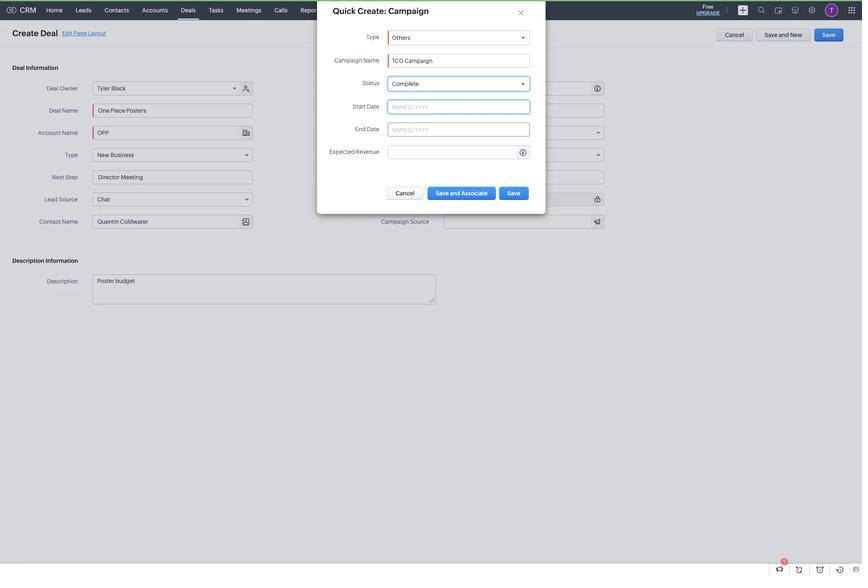 Task type: vqa. For each thing, say whether or not it's contained in the screenshot.
merced
no



Task type: locate. For each thing, give the bounding box(es) containing it.
0 horizontal spatial type
[[65, 152, 78, 158]]

owner
[[60, 85, 78, 92]]

stage
[[414, 130, 430, 136]]

deal left the 'owner'
[[47, 85, 59, 92]]

0 horizontal spatial description
[[12, 258, 44, 264]]

deal
[[40, 28, 58, 38], [12, 65, 25, 71], [47, 85, 59, 92], [49, 107, 61, 114]]

MMM d, yyyy
 text field
[[392, 126, 459, 133]]

1 horizontal spatial description
[[47, 278, 78, 285]]

date for closing date
[[417, 107, 430, 114]]

date for end date
[[367, 126, 379, 133]]

name right account
[[62, 130, 78, 136]]

revenue
[[356, 149, 379, 155]]

save left and
[[765, 32, 778, 38]]

0 horizontal spatial source
[[59, 196, 78, 203]]

loss
[[418, 152, 430, 158]]

date right 'end' at the top of page
[[367, 126, 379, 133]]

crm link
[[7, 6, 36, 14]]

campaign source
[[381, 218, 430, 225]]

name
[[364, 57, 379, 64], [62, 107, 78, 114], [62, 130, 78, 136], [62, 218, 78, 225]]

account name
[[38, 130, 78, 136]]

and
[[779, 32, 790, 38]]

deal down create at the top
[[12, 65, 25, 71]]

source for campaign source
[[411, 218, 430, 225]]

for
[[408, 152, 416, 158]]

1 vertical spatial source
[[411, 218, 430, 225]]

None submit
[[499, 187, 529, 200]]

1 save from the left
[[765, 32, 778, 38]]

campaign name
[[335, 57, 379, 64]]

0 vertical spatial source
[[59, 196, 78, 203]]

meetings
[[237, 7, 262, 13]]

0 horizontal spatial save
[[765, 32, 778, 38]]

2 save from the left
[[823, 32, 836, 38]]

name right contact
[[62, 218, 78, 225]]

1 horizontal spatial source
[[411, 218, 430, 225]]

start date
[[353, 103, 379, 110]]

1
[[784, 559, 786, 564]]

next step
[[52, 174, 78, 181]]

visits
[[423, 7, 437, 13]]

1 horizontal spatial type
[[367, 34, 379, 40]]

deals
[[181, 7, 196, 13]]

deal for deal information
[[12, 65, 25, 71]]

deal left edit
[[40, 28, 58, 38]]

reports link
[[294, 0, 328, 20]]

source
[[59, 196, 78, 203], [411, 218, 430, 225]]

date right start
[[367, 103, 379, 110]]

page
[[74, 30, 87, 36]]

calls link
[[268, 0, 294, 20]]

quick
[[333, 6, 356, 16]]

save right new
[[823, 32, 836, 38]]

quick create: campaign
[[333, 6, 429, 16]]

tasks link
[[202, 0, 230, 20]]

Complete field
[[388, 77, 530, 91]]

save inside the save button
[[823, 32, 836, 38]]

leads
[[76, 7, 92, 13]]

end
[[355, 126, 366, 133]]

information down contact name
[[46, 258, 78, 264]]

1 horizontal spatial campaign
[[381, 218, 409, 225]]

start
[[353, 103, 366, 110]]

free upgrade
[[697, 4, 720, 16]]

type up step
[[65, 152, 78, 158]]

name up 'status'
[[364, 57, 379, 64]]

campaign for campaign name
[[335, 57, 362, 64]]

1 vertical spatial campaign
[[381, 218, 409, 225]]

meetings link
[[230, 0, 268, 20]]

documents link
[[372, 0, 417, 20]]

1 vertical spatial description
[[47, 278, 78, 285]]

save inside save and new button
[[765, 32, 778, 38]]

0 horizontal spatial campaign
[[335, 57, 362, 64]]

information for deal information
[[26, 65, 58, 71]]

type
[[367, 34, 379, 40], [65, 152, 78, 158]]

None text field
[[93, 104, 253, 118]]

save
[[765, 32, 778, 38], [823, 32, 836, 38]]

0 vertical spatial campaign
[[335, 57, 362, 64]]

name for contact name
[[62, 218, 78, 225]]

1 horizontal spatial save
[[823, 32, 836, 38]]

source for lead source
[[59, 196, 78, 203]]

type down "quick create: campaign"
[[367, 34, 379, 40]]

name down the 'owner'
[[62, 107, 78, 114]]

1 vertical spatial type
[[65, 152, 78, 158]]

deal for deal owner
[[47, 85, 59, 92]]

campaign
[[335, 57, 362, 64], [381, 218, 409, 225]]

accounts
[[142, 7, 168, 13]]

date right closing
[[417, 107, 430, 114]]

None button
[[387, 187, 423, 200], [428, 187, 496, 200], [387, 187, 423, 200], [428, 187, 496, 200]]

MMM d, yyyy
 text field
[[392, 104, 459, 110]]

home link
[[40, 0, 69, 20]]

new
[[791, 32, 803, 38]]

contact
[[39, 218, 61, 225]]

description for description information
[[12, 258, 44, 264]]

information
[[26, 65, 58, 71], [46, 258, 78, 264]]

account
[[38, 130, 61, 136]]

step
[[65, 174, 78, 181]]

information for description information
[[46, 258, 78, 264]]

edit
[[62, 30, 72, 36]]

expected revenue
[[329, 149, 379, 155]]

1 vertical spatial information
[[46, 258, 78, 264]]

0 vertical spatial description
[[12, 258, 44, 264]]

0 vertical spatial information
[[26, 65, 58, 71]]

None text field
[[392, 58, 526, 64], [454, 82, 604, 95], [93, 170, 253, 184], [444, 170, 605, 184], [93, 275, 436, 304], [392, 58, 526, 64], [454, 82, 604, 95], [93, 170, 253, 184], [444, 170, 605, 184], [93, 275, 436, 304]]

save for save and new
[[765, 32, 778, 38]]

deal up account name
[[49, 107, 61, 114]]

date
[[367, 103, 379, 110], [417, 107, 430, 114], [367, 126, 379, 133]]

complete
[[392, 81, 419, 87]]

documents
[[379, 7, 410, 13]]

information up deal owner
[[26, 65, 58, 71]]

description
[[12, 258, 44, 264], [47, 278, 78, 285]]



Task type: describe. For each thing, give the bounding box(es) containing it.
free
[[703, 4, 714, 10]]

others
[[392, 35, 411, 41]]

save and new button
[[757, 28, 812, 42]]

MMM D, YYYY text field
[[444, 104, 605, 118]]

description information
[[12, 258, 78, 264]]

deal for deal name
[[49, 107, 61, 114]]

closing
[[395, 107, 416, 114]]

deal owner
[[47, 85, 78, 92]]

contacts link
[[98, 0, 136, 20]]

tasks
[[209, 7, 224, 13]]

contact name
[[39, 218, 78, 225]]

lead
[[45, 196, 58, 203]]

reason for loss
[[387, 152, 430, 158]]

create
[[12, 28, 39, 38]]

reports
[[301, 7, 322, 13]]

calls
[[275, 7, 288, 13]]

name for account name
[[62, 130, 78, 136]]

campaigns
[[335, 7, 366, 13]]

expected
[[329, 149, 355, 155]]

home
[[46, 7, 63, 13]]

cancel
[[726, 32, 745, 38]]

lead source
[[45, 196, 78, 203]]

description for description
[[47, 278, 78, 285]]

end date
[[355, 126, 379, 133]]

Others field
[[388, 31, 530, 45]]

status
[[363, 80, 379, 86]]

campaigns link
[[328, 0, 372, 20]]

visits link
[[417, 0, 444, 20]]

reason
[[387, 152, 406, 158]]

accounts link
[[136, 0, 175, 20]]

save and new
[[765, 32, 803, 38]]

layout
[[88, 30, 106, 36]]

closing date
[[395, 107, 430, 114]]

cancel button
[[717, 28, 753, 42]]

leads link
[[69, 0, 98, 20]]

campaign for campaign source
[[381, 218, 409, 225]]

name for campaign name
[[364, 57, 379, 64]]

date for start date
[[367, 103, 379, 110]]

deal information
[[12, 65, 58, 71]]

name for deal name
[[62, 107, 78, 114]]

amount
[[408, 85, 430, 92]]

upgrade
[[697, 10, 720, 16]]

create deal edit page layout
[[12, 28, 106, 38]]

save for save
[[823, 32, 836, 38]]

edit page layout link
[[62, 30, 106, 36]]

crm
[[20, 6, 36, 14]]

contacts
[[105, 7, 129, 13]]

deal name
[[49, 107, 78, 114]]

deals link
[[175, 0, 202, 20]]

create: campaign
[[358, 6, 429, 16]]

0 vertical spatial type
[[367, 34, 379, 40]]

save button
[[815, 28, 844, 42]]

next
[[52, 174, 64, 181]]



